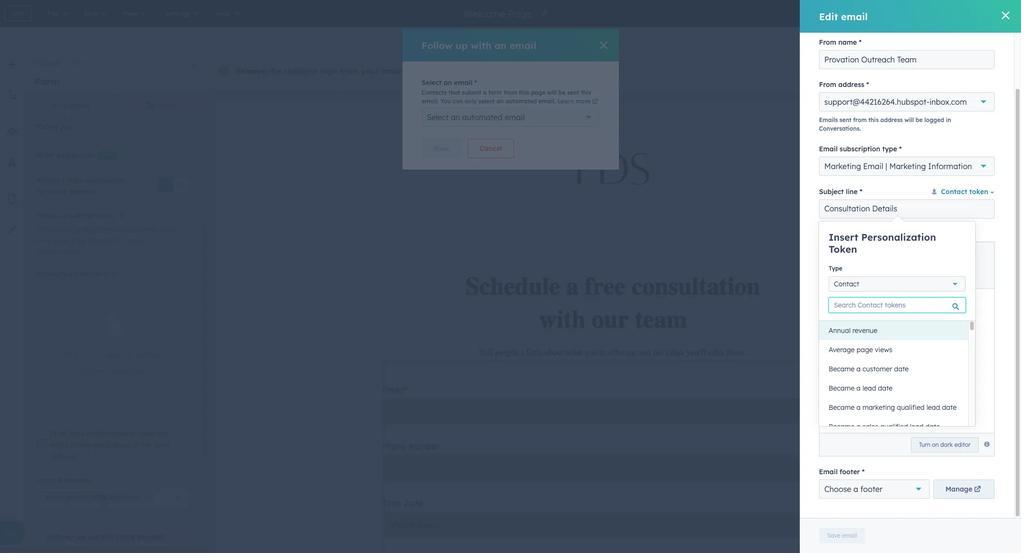 Task type: describe. For each thing, give the bounding box(es) containing it.
in inside emails sent from this address will be logged in conversations.
[[946, 116, 951, 124]]

date up "dark"
[[942, 404, 957, 412]]

contacts
[[129, 225, 157, 234]]

support@44216264.hubspot-inbox.com button
[[819, 92, 995, 112]]

became for became a lead date
[[829, 384, 855, 393]]

to inside send an automated email to contacts when they submit the form on this page.
[[121, 225, 127, 234]]

edit
[[819, 10, 838, 22]]

styles
[[159, 102, 178, 111]]

support@44216264.hubspot-
[[825, 97, 930, 107]]

1 marketing from the left
[[825, 162, 861, 171]]

an inside send an automated email to contacts when they submit the form on this page.
[[54, 225, 62, 234]]

contents
[[35, 60, 60, 67]]

date inside button
[[926, 423, 940, 432]]

exit link
[[5, 6, 31, 21]]

close image for edit email
[[1002, 12, 1010, 19]]

any
[[124, 351, 134, 359]]

preview
[[929, 10, 950, 17]]

email up the features
[[510, 39, 537, 51]]

became a sales qualified lead date button
[[819, 418, 968, 437]]

address inside emails sent from this address will be logged in conversations.
[[881, 116, 903, 124]]

email up send an automated email to contacts when they submit the form on this page.
[[97, 212, 115, 220]]

contact for contact
[[834, 280, 859, 289]]

page inside button
[[857, 346, 873, 355]]

annual
[[829, 327, 851, 335]]

email inside popup button
[[505, 113, 525, 122]]

email inside send form notifications to specified email addresses instead of the form defaults
[[50, 441, 68, 450]]

send for send form notifications to specified email addresses instead of the form defaults
[[50, 430, 67, 439]]

an inside button
[[56, 249, 63, 256]]

form inside contacts that submit a form from this page will be sent this email. you can only select an automated email.
[[489, 89, 502, 96]]

cancel
[[480, 144, 502, 153]]

choose a footer button
[[819, 480, 930, 500]]

a inside add form to a workflow popup button
[[112, 368, 116, 376]]

marketing
[[863, 404, 895, 412]]

choose a footer
[[825, 485, 883, 495]]

a for became a lead date
[[857, 384, 861, 393]]

became for became a sales qualified lead date
[[829, 423, 855, 432]]

this up more
[[581, 89, 591, 96]]

inbox.com
[[930, 97, 967, 107]]

select an email inside button
[[37, 249, 81, 256]]

consultation details
[[825, 204, 898, 214]]

consultation
[[825, 204, 870, 214]]

more
[[576, 98, 591, 105]]

workflow
[[118, 368, 142, 376]]

From name text field
[[819, 50, 995, 69]]

cancel button
[[468, 139, 514, 158]]

footer inside choose a footer popup button
[[861, 485, 883, 495]]

views
[[875, 346, 893, 355]]

this form isn't used in any workflows
[[63, 351, 163, 359]]

email inside button
[[65, 249, 81, 256]]

from name
[[819, 38, 857, 47]]

form down specified
[[154, 441, 169, 450]]

contact for contact token
[[941, 188, 968, 196]]

unlock premium features with
[[447, 66, 542, 75]]

information
[[928, 162, 972, 171]]

form inside follow-up emails have moved. tab panel
[[37, 151, 54, 160]]

they
[[37, 237, 50, 245]]

0 vertical spatial footer
[[840, 468, 860, 477]]

2 email. from the left
[[539, 98, 556, 105]]

logged
[[925, 116, 945, 124]]

automated inside contacts that submit a form from this page will be sent this email. you can only select an automated email.
[[506, 98, 537, 105]]

isn't
[[90, 351, 101, 359]]

select
[[479, 98, 495, 105]]

type
[[829, 265, 843, 272]]

2 marketing from the left
[[890, 162, 926, 171]]

contents button
[[35, 60, 60, 67]]

from for from address
[[819, 80, 837, 89]]

0 vertical spatial form
[[70, 60, 85, 67]]

features
[[501, 66, 527, 75]]

annual revenue
[[829, 327, 878, 335]]

for
[[37, 187, 47, 196]]

follow up with an email dialog
[[402, 29, 619, 170]]

email for email footer
[[819, 468, 838, 477]]

to inside send form notifications to specified email addresses instead of the form defaults
[[130, 430, 137, 439]]

exit
[[13, 10, 23, 17]]

connected workflows
[[37, 270, 108, 279]]

sales
[[863, 423, 879, 432]]

automation
[[56, 151, 96, 160]]

1 horizontal spatial up
[[75, 532, 86, 542]]

to inside popup button
[[105, 368, 111, 376]]

connected
[[37, 270, 72, 279]]

sent inside contacts that submit a form from this page will be sent this email. you can only select an automated email.
[[567, 89, 579, 96]]

became a marketing qualified lead date button
[[819, 398, 968, 418]]

follow up with an email element
[[37, 224, 189, 258]]

name
[[839, 38, 857, 47]]

this inside emails sent from this address will be logged in conversations.
[[869, 116, 879, 124]]

type
[[883, 145, 898, 153]]

of
[[132, 441, 139, 450]]

this
[[63, 351, 74, 359]]

new
[[101, 152, 113, 158]]

caret image
[[181, 150, 187, 160]]

preview button
[[921, 6, 958, 21]]

0 vertical spatial close image
[[600, 41, 607, 49]]

email down unlock
[[454, 78, 473, 87]]

a for became a sales qualified lead date
[[857, 423, 861, 432]]

save for save email
[[828, 533, 841, 540]]

page.
[[128, 237, 146, 245]]

edit email
[[819, 10, 868, 22]]

became a lead date button
[[819, 379, 968, 398]]

1 vertical spatial form
[[35, 76, 60, 88]]

alert inside follow-up emails have moved. tab panel
[[37, 301, 189, 380]]

form right this
[[75, 351, 88, 359]]

publish button
[[964, 6, 1000, 21]]

navigation containing contents
[[25, 51, 208, 69]]

date up became a lead date button on the right of page
[[894, 365, 909, 374]]

personalize application
[[819, 242, 995, 457]]

automated for select an automated email
[[462, 113, 503, 122]]

be inside contacts that submit a form from this page will be sent this email. you can only select an automated email.
[[559, 89, 566, 96]]

select an automated email
[[427, 113, 525, 122]]

token
[[829, 243, 857, 255]]

with inside follow-up emails have moved. tab panel
[[70, 212, 84, 220]]

logo
[[320, 66, 337, 76]]

learn more link
[[558, 98, 600, 105]]

automated for send an automated email to contacts when they submit the form on this page.
[[64, 225, 100, 234]]

the for send an automated email to contacts when they submit the form on this page.
[[76, 237, 86, 245]]

customer
[[863, 365, 893, 374]]

marketing email | marketing information
[[825, 162, 972, 171]]

average page views button
[[819, 341, 968, 360]]

settings
[[947, 35, 973, 43]]

line
[[846, 188, 858, 196]]

0 horizontal spatial lead
[[863, 384, 876, 393]]

conversations.
[[819, 125, 861, 132]]

contact
[[101, 176, 126, 185]]

list box containing annual revenue
[[819, 321, 976, 437]]

qualified for sales
[[881, 423, 908, 432]]

a inside contacts that submit a form from this page will be sent this email. you can only select an automated email.
[[483, 89, 487, 96]]

email for email addresses
[[37, 477, 55, 485]]

subscription
[[840, 145, 881, 153]]

0 horizontal spatial up
[[60, 212, 68, 220]]

settings button
[[934, 31, 978, 47]]

select an automated email button
[[422, 108, 600, 127]]

follow-
[[47, 532, 75, 542]]

insert personalization token
[[829, 231, 936, 255]]

became a customer date
[[829, 365, 909, 374]]

publish
[[972, 10, 992, 17]]

2
[[1010, 2, 1013, 9]]

date up the marketing
[[878, 384, 893, 393]]

email inside button
[[842, 533, 857, 540]]



Task type: locate. For each thing, give the bounding box(es) containing it.
james.peterson1902@gmail.com button
[[37, 489, 189, 508]]

the right "of"
[[141, 441, 152, 450]]

1 vertical spatial sent
[[840, 116, 852, 124]]

save inside button
[[434, 144, 450, 153]]

2 from from the top
[[819, 80, 837, 89]]

email subscription type
[[819, 145, 898, 153]]

up left "emails"
[[75, 532, 86, 542]]

0 vertical spatial follow
[[422, 39, 453, 51]]

1 vertical spatial follow
[[37, 212, 58, 220]]

you
[[441, 98, 451, 105]]

contact left token
[[941, 188, 968, 196]]

hubspot
[[284, 66, 318, 76]]

have
[[116, 532, 135, 542]]

0 vertical spatial select
[[422, 78, 442, 87]]

2 vertical spatial with
[[70, 212, 84, 220]]

send inside send an automated email to contacts when they submit the form on this page.
[[37, 225, 53, 234]]

email
[[841, 10, 868, 22], [510, 39, 537, 51], [454, 78, 473, 87], [505, 113, 525, 122], [49, 187, 67, 196], [97, 212, 115, 220], [102, 225, 119, 234], [65, 249, 81, 256], [50, 441, 68, 450], [842, 533, 857, 540]]

with inside dialog
[[471, 39, 492, 51]]

footer right choose
[[861, 485, 883, 495]]

addresses
[[70, 441, 104, 450]]

a inside became a sales qualified lead date button
[[857, 423, 861, 432]]

1 vertical spatial the
[[76, 237, 86, 245]]

this down the features
[[519, 89, 529, 96]]

1 horizontal spatial will
[[905, 116, 914, 124]]

email up choose
[[819, 468, 838, 477]]

to up "of"
[[130, 430, 137, 439]]

learn
[[558, 98, 574, 105]]

address
[[839, 80, 865, 89], [881, 116, 903, 124], [69, 187, 95, 196]]

send an automated email to contacts when they submit the form on this page.
[[37, 225, 175, 245]]

lead inside button
[[910, 423, 924, 432]]

tab list
[[25, 95, 208, 118]]

1 vertical spatial with
[[529, 66, 542, 75]]

email left | on the right of the page
[[863, 162, 884, 171]]

2 horizontal spatial lead
[[927, 404, 940, 412]]

1 vertical spatial in
[[117, 351, 122, 359]]

on inside send an automated email to contacts when they submit the form on this page.
[[105, 237, 113, 245]]

from for from name
[[819, 38, 837, 47]]

0 horizontal spatial follow
[[37, 212, 58, 220]]

address inside always create new contact for email address
[[69, 187, 95, 196]]

premium
[[471, 66, 499, 75]]

became down average
[[829, 365, 855, 374]]

2 horizontal spatial the
[[269, 66, 281, 76]]

select an email
[[422, 78, 473, 87], [37, 249, 81, 256]]

always
[[37, 176, 60, 185]]

editor
[[955, 442, 971, 449]]

save down choose
[[828, 533, 841, 540]]

form right the add
[[90, 368, 103, 376]]

select an email button
[[37, 247, 92, 258]]

0 vertical spatial from
[[819, 38, 837, 47]]

the inside send form notifications to specified email addresses instead of the form defaults
[[141, 441, 152, 450]]

0 vertical spatial from
[[340, 66, 359, 76]]

a left sales
[[857, 423, 861, 432]]

0 horizontal spatial to
[[105, 368, 111, 376]]

to left "contacts" at the top of the page
[[121, 225, 127, 234]]

1 horizontal spatial workflows
[[135, 351, 163, 359]]

0 horizontal spatial with
[[70, 212, 84, 220]]

0 vertical spatial save
[[434, 144, 450, 153]]

follow-up emails have moved. tab panel
[[25, 0, 208, 554]]

0 vertical spatial lead
[[863, 384, 876, 393]]

from
[[819, 38, 837, 47], [819, 80, 837, 89]]

became a sales qualified lead date
[[829, 423, 940, 432]]

will inside emails sent from this address will be logged in conversations.
[[905, 116, 914, 124]]

personalize
[[859, 273, 895, 281]]

email up 'connected workflows'
[[65, 249, 81, 256]]

learn more
[[558, 98, 591, 105]]

0 horizontal spatial follow up with an email
[[37, 212, 115, 220]]

0 vertical spatial the
[[269, 66, 281, 76]]

contact inside popup button
[[834, 280, 859, 289]]

select inside select an automated email popup button
[[427, 113, 449, 122]]

from up emails
[[819, 80, 837, 89]]

save down select an automated email
[[434, 144, 450, 153]]

form right contents
[[70, 60, 85, 67]]

an inside popup button
[[451, 113, 460, 122]]

0 horizontal spatial submit
[[52, 237, 74, 245]]

send up defaults
[[50, 430, 67, 439]]

became down became a lead date
[[829, 404, 855, 412]]

0 horizontal spatial page
[[531, 89, 546, 96]]

form inside add form to a workflow popup button
[[90, 368, 103, 376]]

a inside became a customer date button
[[857, 365, 861, 374]]

2 vertical spatial automated
[[64, 225, 100, 234]]

body
[[819, 230, 837, 239]]

2 horizontal spatial automated
[[506, 98, 537, 105]]

0 horizontal spatial contact
[[834, 280, 859, 289]]

beta button
[[0, 522, 25, 546]]

an down can at left
[[451, 113, 460, 122]]

a right choose
[[854, 485, 859, 495]]

1 horizontal spatial from
[[504, 89, 517, 96]]

defaults
[[50, 453, 77, 462]]

close image for james.peterson1902@gmail.com
[[144, 496, 148, 500]]

1 vertical spatial qualified
[[881, 423, 908, 432]]

email inside always create new contact for email address
[[49, 187, 67, 196]]

email. left learn
[[539, 98, 556, 105]]

an up select an email button
[[54, 225, 62, 234]]

2 vertical spatial from
[[853, 116, 867, 124]]

sent up conversations. at the top of page
[[840, 116, 852, 124]]

on
[[105, 237, 113, 245], [932, 442, 939, 449]]

1 horizontal spatial automated
[[462, 113, 503, 122]]

follow
[[422, 39, 453, 51], [37, 212, 58, 220]]

from inside emails sent from this address will be logged in conversations.
[[853, 116, 867, 124]]

marketing email | marketing information button
[[819, 157, 995, 176]]

a up select
[[483, 89, 487, 96]]

submit up select an email button
[[52, 237, 74, 245]]

qualified inside became a marketing qualified lead date button
[[897, 404, 925, 412]]

1 vertical spatial automated
[[462, 113, 503, 122]]

address down support@44216264.hubspot-inbox.com
[[881, 116, 903, 124]]

email down conversations. at the top of page
[[819, 145, 838, 153]]

details
[[873, 204, 898, 214]]

1 vertical spatial on
[[932, 442, 939, 449]]

2 became from the top
[[829, 384, 855, 393]]

1 horizontal spatial lead
[[910, 423, 924, 432]]

from address
[[819, 80, 865, 89]]

choose
[[825, 485, 852, 495]]

from up conversations. at the top of page
[[853, 116, 867, 124]]

1 horizontal spatial close image
[[600, 41, 607, 49]]

email down always on the left of the page
[[49, 187, 67, 196]]

0 vertical spatial be
[[559, 89, 566, 96]]

your
[[361, 66, 379, 76]]

1 email. from the left
[[422, 98, 439, 105]]

became down became a customer date
[[829, 384, 855, 393]]

form up select
[[489, 89, 502, 96]]

send form notifications to specified email addresses instead of the form defaults
[[50, 430, 169, 462]]

from left name
[[819, 38, 837, 47]]

form up select an email button
[[88, 237, 103, 245]]

this inside send an automated email to contacts when they submit the form on this page.
[[115, 237, 126, 245]]

1 vertical spatial lead
[[927, 404, 940, 412]]

1 vertical spatial select an email
[[37, 249, 81, 256]]

1 vertical spatial send
[[50, 430, 67, 439]]

automated up select an email button
[[64, 225, 100, 234]]

up
[[456, 39, 468, 51], [60, 212, 68, 220], [75, 532, 86, 542]]

up down always create new contact for email address
[[60, 212, 68, 220]]

a for choose a footer
[[854, 485, 859, 495]]

3 became from the top
[[829, 404, 855, 412]]

an up that
[[444, 78, 452, 87]]

workflows inside alert
[[135, 351, 163, 359]]

a for became a customer date
[[857, 365, 861, 374]]

alert
[[37, 301, 189, 380]]

0 horizontal spatial will
[[547, 89, 557, 96]]

turn
[[919, 442, 931, 449]]

1 vertical spatial from
[[819, 80, 837, 89]]

addresses
[[57, 477, 91, 485]]

email up defaults
[[50, 441, 68, 450]]

1 horizontal spatial select an email
[[422, 78, 473, 87]]

form up addresses
[[69, 430, 84, 439]]

email for email subscription type
[[819, 145, 838, 153]]

workflows down select an email button
[[74, 270, 108, 279]]

be up learn
[[559, 89, 566, 96]]

form inside send an automated email to contacts when they submit the form on this page.
[[88, 237, 103, 245]]

automated inside popup button
[[462, 113, 503, 122]]

pages.
[[414, 66, 439, 76]]

1 horizontal spatial to
[[121, 225, 127, 234]]

0 vertical spatial send
[[37, 225, 53, 234]]

when
[[159, 225, 175, 234]]

an up send an automated email to contacts when they submit the form on this page.
[[86, 212, 95, 220]]

email. down contacts at the left of page
[[422, 98, 439, 105]]

date up turn
[[926, 423, 940, 432]]

to
[[121, 225, 127, 234], [105, 368, 111, 376], [130, 430, 137, 439]]

close image right publish button
[[1002, 12, 1010, 19]]

email inside tab panel
[[37, 477, 55, 485]]

annual revenue button
[[819, 321, 968, 341]]

2 horizontal spatial to
[[130, 430, 137, 439]]

email left 'addresses'
[[37, 477, 55, 485]]

save for save
[[434, 144, 450, 153]]

contacts that submit a form from this page will be sent this email. you can only select an automated email.
[[422, 89, 591, 105]]

1 became from the top
[[829, 365, 855, 374]]

1 horizontal spatial email.
[[539, 98, 556, 105]]

instead
[[106, 441, 130, 450]]

email down contacts that submit a form from this page will be sent this email. you can only select an automated email.
[[505, 113, 525, 122]]

select inside select an email button
[[37, 249, 54, 256]]

be left logged
[[916, 116, 923, 124]]

close image
[[1002, 12, 1010, 19], [144, 496, 148, 500]]

1 horizontal spatial the
[[141, 441, 152, 450]]

add form to a workflow
[[78, 368, 142, 376]]

token
[[970, 188, 989, 196]]

a inside became a lead date button
[[857, 384, 861, 393]]

1 horizontal spatial in
[[946, 116, 951, 124]]

a down became a lead date
[[857, 404, 861, 412]]

0 vertical spatial sent
[[567, 89, 579, 96]]

2 horizontal spatial from
[[853, 116, 867, 124]]

save button
[[422, 139, 462, 158]]

in inside alert
[[117, 351, 122, 359]]

automated up select an automated email popup button
[[506, 98, 537, 105]]

became a marketing qualified lead date
[[829, 404, 957, 412]]

submit inside send an automated email to contacts when they submit the form on this page.
[[52, 237, 74, 245]]

0 vertical spatial on
[[105, 237, 113, 245]]

0 vertical spatial close image
[[1002, 12, 1010, 19]]

select down they
[[37, 249, 54, 256]]

0 vertical spatial will
[[547, 89, 557, 96]]

1 horizontal spatial page
[[857, 346, 873, 355]]

select an email up that
[[422, 78, 473, 87]]

publish group
[[964, 6, 1012, 21]]

this left page.
[[115, 237, 126, 245]]

0 horizontal spatial save
[[434, 144, 450, 153]]

marketing right | on the right of the page
[[890, 162, 926, 171]]

select up contacts at the left of page
[[422, 78, 442, 87]]

0 horizontal spatial email.
[[422, 98, 439, 105]]

with right the features
[[529, 66, 542, 75]]

a for became a marketing qualified lead date
[[857, 404, 861, 412]]

this down support@44216264.hubspot-
[[869, 116, 879, 124]]

1 vertical spatial close image
[[190, 63, 196, 69]]

send up they
[[37, 225, 53, 234]]

1 vertical spatial up
[[60, 212, 68, 220]]

form automation
[[37, 151, 96, 160]]

became for became a marketing qualified lead date
[[829, 404, 855, 412]]

submit inside contacts that submit a form from this page will be sent this email. you can only select an automated email.
[[462, 89, 481, 96]]

can
[[453, 98, 463, 105]]

automated inside send an automated email to contacts when they submit the form on this page.
[[64, 225, 100, 234]]

to down used at left
[[105, 368, 111, 376]]

select an email inside follow up with an email dialog
[[422, 78, 473, 87]]

follow inside tab panel
[[37, 212, 58, 220]]

manage
[[946, 486, 973, 494]]

1 from from the top
[[819, 38, 837, 47]]

a inside choose a footer popup button
[[854, 485, 859, 495]]

contact
[[941, 188, 968, 196], [834, 280, 859, 289]]

save inside button
[[828, 533, 841, 540]]

the right remove
[[269, 66, 281, 76]]

an up connected
[[56, 249, 63, 256]]

1 horizontal spatial save
[[828, 533, 841, 540]]

follow up with an email up the premium
[[422, 39, 537, 51]]

0 horizontal spatial marketing
[[825, 162, 861, 171]]

page inside contacts that submit a form from this page will be sent this email. you can only select an automated email.
[[531, 89, 546, 96]]

0 horizontal spatial from
[[340, 66, 359, 76]]

became for became a customer date
[[829, 365, 855, 374]]

0 horizontal spatial select an email
[[37, 249, 81, 256]]

qualified up became a sales qualified lead date button
[[897, 404, 925, 412]]

an inside contacts that submit a form from this page will be sent this email. you can only select an automated email.
[[497, 98, 504, 105]]

revenue
[[853, 327, 878, 335]]

1 vertical spatial save
[[828, 533, 841, 540]]

that
[[449, 89, 460, 96]]

0 vertical spatial to
[[121, 225, 127, 234]]

marketing
[[825, 162, 861, 171], [890, 162, 926, 171]]

follow up with an email inside dialog
[[422, 39, 537, 51]]

alert containing this form isn't used in any workflows
[[37, 301, 189, 380]]

only
[[465, 98, 477, 105]]

email footer
[[819, 468, 860, 477]]

1 vertical spatial workflows
[[135, 351, 163, 359]]

0 vertical spatial qualified
[[897, 404, 925, 412]]

contact inside edit email dialog
[[941, 188, 968, 196]]

became left sales
[[829, 423, 855, 432]]

will inside contacts that submit a form from this page will be sent this email. you can only select an automated email.
[[547, 89, 557, 96]]

qualified for marketing
[[897, 404, 925, 412]]

2 vertical spatial to
[[130, 430, 137, 439]]

0 vertical spatial contact
[[941, 188, 968, 196]]

became a customer date button
[[819, 360, 968, 379]]

link opens in a new window image
[[592, 99, 598, 105], [592, 99, 598, 105]]

close image
[[600, 41, 607, 49], [190, 63, 196, 69]]

from right logo
[[340, 66, 359, 76]]

follow down for in the left top of the page
[[37, 212, 58, 220]]

in right logged
[[946, 116, 951, 124]]

with down always create new contact for email address
[[70, 212, 84, 220]]

send inside send form notifications to specified email addresses instead of the form defaults
[[50, 430, 67, 439]]

0 vertical spatial with
[[471, 39, 492, 51]]

1 horizontal spatial contact
[[941, 188, 968, 196]]

tab list containing content
[[25, 95, 208, 118]]

in
[[946, 116, 951, 124], [117, 351, 122, 359]]

follow up with an email down always create new contact for email address
[[37, 212, 115, 220]]

email left "contacts" at the top of the page
[[102, 225, 119, 234]]

0 horizontal spatial sent
[[567, 89, 579, 96]]

footer up choose a footer
[[840, 468, 860, 477]]

an right select
[[497, 98, 504, 105]]

2 vertical spatial lead
[[910, 423, 924, 432]]

emails
[[819, 116, 838, 124]]

on inside button
[[932, 442, 939, 449]]

email right "edit"
[[841, 10, 868, 22]]

in left any
[[117, 351, 122, 359]]

upgrade
[[975, 67, 1004, 76]]

1 vertical spatial from
[[504, 89, 517, 96]]

support@44216264.hubspot-inbox.com
[[825, 97, 967, 107]]

0 horizontal spatial close image
[[190, 63, 196, 69]]

form
[[70, 60, 85, 67], [35, 76, 60, 88], [37, 151, 54, 160]]

edit email dialog
[[800, 0, 1021, 554]]

send for send an automated email to contacts when they submit the form on this page.
[[37, 225, 53, 234]]

1 horizontal spatial address
[[839, 80, 865, 89]]

1 horizontal spatial follow up with an email
[[422, 39, 537, 51]]

list box
[[819, 321, 976, 437]]

email addresses
[[37, 477, 91, 485]]

1 vertical spatial footer
[[861, 485, 883, 495]]

email inside send an automated email to contacts when they submit the form on this page.
[[102, 225, 119, 234]]

personalization
[[862, 231, 936, 243]]

beta
[[5, 529, 20, 538]]

4 became from the top
[[829, 423, 855, 432]]

2 horizontal spatial address
[[881, 116, 903, 124]]

0 vertical spatial workflows
[[74, 270, 108, 279]]

navigation
[[25, 51, 208, 69]]

1 vertical spatial follow up with an email
[[37, 212, 115, 220]]

close image inside james.peterson1902@gmail.com popup button
[[144, 496, 148, 500]]

0 horizontal spatial workflows
[[74, 270, 108, 279]]

save email
[[828, 533, 857, 540]]

1 vertical spatial page
[[857, 346, 873, 355]]

email inside popup button
[[863, 162, 884, 171]]

subject
[[819, 188, 844, 196]]

0 horizontal spatial on
[[105, 237, 113, 245]]

group
[[489, 31, 527, 47], [981, 31, 1012, 47], [915, 253, 919, 257], [936, 253, 940, 257]]

qualified inside became a sales qualified lead date button
[[881, 423, 908, 432]]

follow inside dialog
[[422, 39, 453, 51]]

average page views
[[829, 346, 893, 355]]

became inside button
[[829, 423, 855, 432]]

contact down type
[[834, 280, 859, 289]]

automated down select
[[462, 113, 503, 122]]

select down you
[[427, 113, 449, 122]]

with up the premium
[[471, 39, 492, 51]]

upgrade link
[[963, 62, 1016, 81]]

lead for became a marketing qualified lead date
[[927, 404, 940, 412]]

1 horizontal spatial with
[[471, 39, 492, 51]]

on left page.
[[105, 237, 113, 245]]

the for send form notifications to specified email addresses instead of the form defaults
[[141, 441, 152, 450]]

0 horizontal spatial close image
[[144, 496, 148, 500]]

lead for became a sales qualified lead date
[[910, 423, 924, 432]]

from down the features
[[504, 89, 517, 96]]

from inside contacts that submit a form from this page will be sent this email. you can only select an automated email.
[[504, 89, 517, 96]]

the inside send an automated email to contacts when they submit the form on this page.
[[76, 237, 86, 245]]

0 vertical spatial address
[[839, 80, 865, 89]]

emails sent from this address will be logged in conversations.
[[819, 116, 951, 132]]

a left workflow
[[112, 368, 116, 376]]

form down contents
[[35, 76, 60, 88]]

on right turn
[[932, 442, 939, 449]]

close image up moved.
[[144, 496, 148, 500]]

insert
[[829, 231, 859, 243]]

1 vertical spatial be
[[916, 116, 923, 124]]

james.peterson1902@gmail.com
[[46, 494, 139, 501]]

0 vertical spatial select an email
[[422, 78, 473, 87]]

a down became a customer date
[[857, 384, 861, 393]]

Search Contact tokens search field
[[829, 298, 966, 313]]

select an email down they
[[37, 249, 81, 256]]

save email button
[[819, 529, 865, 544]]

submit up 'only'
[[462, 89, 481, 96]]

a inside became a marketing qualified lead date button
[[857, 404, 861, 412]]

send
[[37, 225, 53, 234], [50, 430, 67, 439]]

qualified down became a marketing qualified lead date button
[[881, 423, 908, 432]]

landing
[[382, 66, 411, 76]]

up inside dialog
[[456, 39, 468, 51]]

sent up learn more on the top of the page
[[567, 89, 579, 96]]

0 horizontal spatial be
[[559, 89, 566, 96]]

email footer element
[[819, 480, 995, 500]]

submit
[[462, 89, 481, 96], [52, 237, 74, 245]]

sent inside emails sent from this address will be logged in conversations.
[[840, 116, 852, 124]]

autosaved button
[[880, 8, 915, 19]]

1 horizontal spatial sent
[[840, 116, 852, 124]]

1 horizontal spatial close image
[[1002, 12, 1010, 19]]

select
[[422, 78, 442, 87], [427, 113, 449, 122], [37, 249, 54, 256]]

1 horizontal spatial submit
[[462, 89, 481, 96]]

0 vertical spatial submit
[[462, 89, 481, 96]]

be inside emails sent from this address will be logged in conversations.
[[916, 116, 923, 124]]

up up unlock
[[456, 39, 468, 51]]

moved.
[[137, 532, 166, 542]]

1 vertical spatial contact
[[834, 280, 859, 289]]

follow up pages.
[[422, 39, 453, 51]]

dark
[[941, 442, 953, 449]]

form up always on the left of the page
[[37, 151, 54, 160]]

follow up with an email inside follow-up emails have moved. tab panel
[[37, 212, 115, 220]]

0 vertical spatial automated
[[506, 98, 537, 105]]

close image inside edit email dialog
[[1002, 12, 1010, 19]]

address up support@44216264.hubspot-
[[839, 80, 865, 89]]

unlock
[[447, 66, 469, 75]]

an up unlock premium features with
[[495, 39, 507, 51]]

date
[[894, 365, 909, 374], [878, 384, 893, 393], [942, 404, 957, 412], [926, 423, 940, 432]]

form
[[489, 89, 502, 96], [88, 237, 103, 245], [75, 351, 88, 359], [90, 368, 103, 376], [69, 430, 84, 439], [154, 441, 169, 450]]

2 vertical spatial address
[[69, 187, 95, 196]]

None field
[[463, 7, 535, 20], [819, 298, 976, 437], [463, 7, 535, 20], [819, 298, 976, 437]]



Task type: vqa. For each thing, say whether or not it's contained in the screenshot.
the revenue
yes



